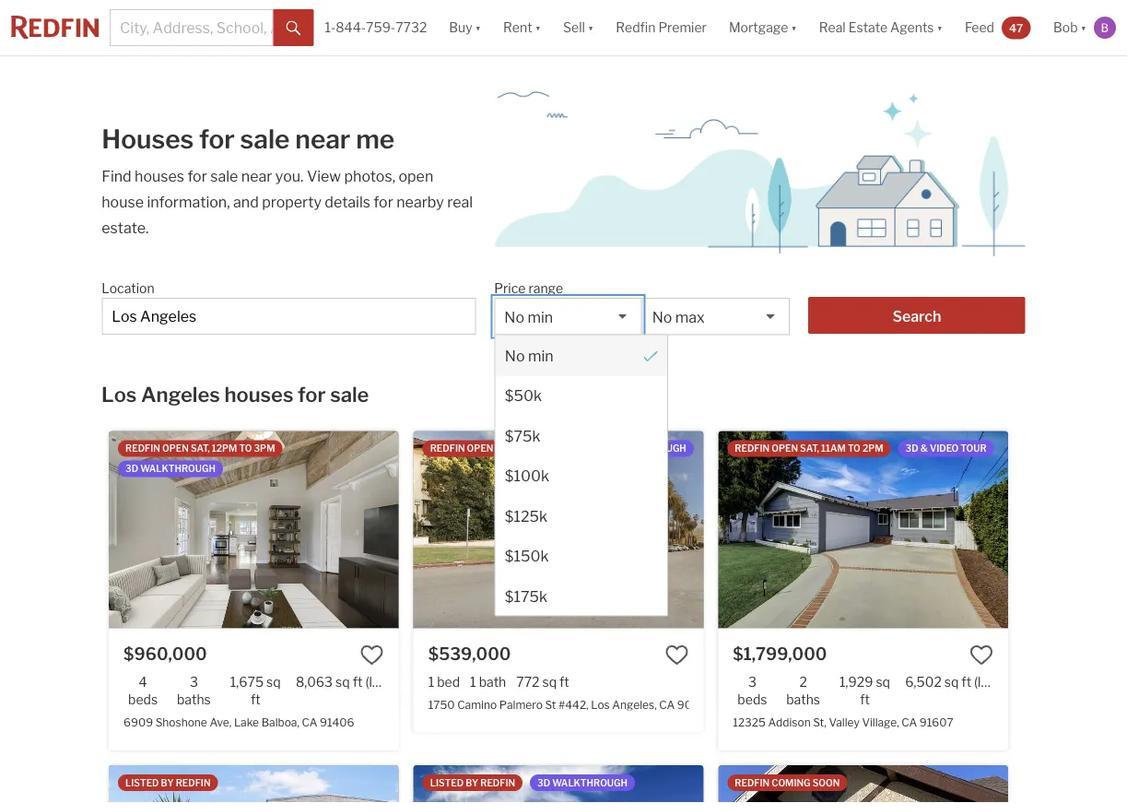Task type: describe. For each thing, give the bounding box(es) containing it.
bed
[[437, 674, 460, 690]]

3d walkthrough for redfin open sat, 1pm to 4pm
[[597, 443, 687, 454]]

ft for $539,000
[[560, 674, 570, 690]]

buy
[[449, 20, 473, 35]]

11am
[[822, 443, 846, 454]]

▾ for buy ▾
[[475, 20, 481, 35]]

redfin
[[616, 20, 656, 35]]

for inside the view photos, open house information, and property details for nearby real estate.
[[374, 193, 394, 211]]

details
[[325, 193, 371, 211]]

photo of 6909 shoshone ave, lake balboa, ca 91406 image
[[109, 431, 399, 628]]

coming
[[772, 777, 811, 788]]

to for $1,799,000
[[848, 443, 861, 454]]

sq for $539,000
[[543, 674, 557, 690]]

2 baths
[[787, 674, 821, 708]]

walkthrough inside redfin open sat, 12pm to 3pm 3d walkthrough
[[140, 463, 216, 474]]

1 for 1 bed
[[428, 674, 435, 690]]

bath
[[479, 674, 507, 690]]

$100k
[[505, 467, 549, 485]]

bob ▾
[[1054, 20, 1087, 35]]

2
[[800, 674, 808, 690]]

rent
[[504, 20, 533, 35]]

4
[[139, 674, 147, 690]]

0 vertical spatial houses
[[135, 167, 184, 185]]

mortgage
[[729, 20, 789, 35]]

redfin open sat, 1pm to 4pm
[[430, 443, 574, 454]]

open for $1,799,000
[[772, 443, 799, 454]]

property
[[262, 193, 322, 211]]

me
[[356, 124, 395, 155]]

favorite button checkbox for $539,000
[[665, 643, 689, 667]]

addison
[[768, 716, 811, 729]]

rent ▾ button
[[493, 0, 552, 55]]

photo of 3565 arlington ave, los angeles, ca 90018 image
[[719, 765, 1009, 803]]

6909
[[124, 716, 153, 729]]

0 vertical spatial city, address, school, agent, zip search field
[[110, 9, 273, 46]]

1 vertical spatial near
[[241, 167, 272, 185]]

photos,
[[344, 167, 396, 185]]

listed for photo of 8458 hooper ave ave, los angeles, ca 90001
[[125, 777, 159, 788]]

estate
[[849, 20, 888, 35]]

beds for $1,799,000
[[738, 692, 768, 708]]

photo of 218 e 104th st, los angeles, ca 90003 image
[[414, 765, 704, 803]]

12325
[[733, 716, 766, 729]]

lake
[[234, 716, 259, 729]]

video
[[930, 443, 959, 454]]

favorite button image for $960,000
[[360, 643, 384, 667]]

real
[[820, 20, 846, 35]]

redfin premier button
[[605, 0, 718, 55]]

real
[[447, 193, 473, 211]]

(lot) for $960,000
[[366, 674, 389, 690]]

1 horizontal spatial ca
[[660, 698, 675, 712]]

3d inside redfin open sat, 12pm to 3pm 3d walkthrough
[[125, 463, 138, 474]]

6909 shoshone ave, lake balboa, ca 91406
[[124, 716, 355, 729]]

2 sq from the left
[[336, 674, 350, 690]]

91406
[[320, 716, 355, 729]]

location
[[102, 280, 155, 296]]

1 for 1 bath
[[470, 674, 476, 690]]

redfin for redfin open sat, 1pm to 4pm
[[430, 443, 465, 454]]

#442,
[[559, 698, 589, 712]]

redfin coming soon
[[735, 777, 840, 788]]

listed for photo of 218 e 104th st, los angeles, ca 90003
[[430, 777, 464, 788]]

nearby
[[397, 193, 444, 211]]

91607
[[920, 716, 954, 729]]

2 vertical spatial sale
[[330, 382, 369, 407]]

3 for 3 beds
[[749, 674, 757, 690]]

3d for redfin open sat, 11am to 2pm
[[906, 443, 919, 454]]

6,502
[[906, 674, 942, 690]]

view photos, open house information, and property details for nearby real estate.
[[102, 167, 473, 237]]

estate.
[[102, 219, 149, 237]]

1-844-759-7732 link
[[325, 20, 427, 35]]

&
[[921, 443, 928, 454]]

st,
[[814, 716, 827, 729]]

listed by redfin for photo of 8458 hooper ave ave, los angeles, ca 90001
[[125, 777, 211, 788]]

buy ▾ button
[[449, 0, 481, 55]]

sat, for $1,799,000
[[800, 443, 820, 454]]

premier
[[659, 20, 707, 35]]

ft for $1,799,000
[[860, 692, 870, 708]]

feed
[[965, 20, 995, 35]]

tour
[[961, 443, 987, 454]]

find houses for sale near you.
[[102, 167, 307, 185]]

844-
[[336, 20, 366, 35]]

$960,000
[[124, 644, 207, 664]]

3d for redfin open sat, 1pm to 4pm
[[597, 443, 610, 454]]

buy ▾
[[449, 20, 481, 35]]

user photo image
[[1095, 17, 1117, 39]]

▾ for mortgage ▾
[[791, 20, 797, 35]]

$1,799,000
[[733, 644, 828, 664]]

mortgage ▾
[[729, 20, 797, 35]]

4 beds
[[128, 674, 158, 708]]

redfin for redfin coming soon
[[735, 777, 770, 788]]

real estate agents ▾ button
[[808, 0, 954, 55]]

photo of 12325 addison st, valley village, ca 91607 image
[[719, 431, 1009, 628]]

90046
[[678, 698, 715, 712]]

by for photo of 8458 hooper ave ave, los angeles, ca 90001
[[161, 777, 174, 788]]

1 no min from the top
[[505, 308, 553, 326]]

angeles,
[[613, 698, 657, 712]]

by for photo of 218 e 104th st, los angeles, ca 90003
[[466, 777, 479, 788]]

3 baths
[[177, 674, 211, 708]]

photo of 8458 hooper ave ave, los angeles, ca 90001 image
[[109, 765, 399, 803]]

palmero
[[500, 698, 543, 712]]

$125k
[[505, 507, 547, 525]]

no max
[[653, 308, 705, 326]]

1,675
[[230, 674, 264, 690]]

1,675 sq ft
[[230, 674, 281, 708]]

sat, inside redfin open sat, 12pm to 3pm 3d walkthrough
[[191, 443, 210, 454]]

ft right 8,063
[[353, 674, 363, 690]]

ca for $960,000
[[302, 716, 318, 729]]

sq for $960,000
[[267, 674, 281, 690]]

772 sq ft
[[517, 674, 570, 690]]

1 vertical spatial houses
[[224, 382, 294, 407]]

favorite button image
[[970, 643, 994, 667]]

baths for $1,799,000
[[787, 692, 821, 708]]

open inside redfin open sat, 12pm to 3pm 3d walkthrough
[[162, 443, 189, 454]]

sell ▾ button
[[563, 0, 594, 55]]

list box containing no min
[[495, 298, 669, 616]]

open
[[399, 167, 434, 185]]

8,063
[[296, 674, 333, 690]]

$150k
[[505, 547, 549, 565]]

range
[[529, 280, 563, 296]]

3 beds
[[738, 674, 768, 708]]

max
[[676, 308, 705, 326]]

sq for $1,799,000
[[876, 674, 891, 690]]

mortgage ▾ button
[[718, 0, 808, 55]]

valley
[[829, 716, 860, 729]]

redfin open sat, 12pm to 3pm 3d walkthrough
[[125, 443, 275, 474]]

rent ▾
[[504, 20, 541, 35]]

6,502 sq ft (lot)
[[906, 674, 998, 690]]

ft for $960,000
[[251, 692, 261, 708]]

favorite button checkbox
[[970, 643, 994, 667]]



Task type: locate. For each thing, give the bounding box(es) containing it.
sell ▾ button
[[552, 0, 605, 55]]

▾ right sell
[[588, 20, 594, 35]]

to inside redfin open sat, 12pm to 3pm 3d walkthrough
[[239, 443, 252, 454]]

baths up shoshone
[[177, 692, 211, 708]]

▾ for rent ▾
[[535, 20, 541, 35]]

2 baths from the left
[[787, 692, 821, 708]]

1pm
[[517, 443, 536, 454]]

2 horizontal spatial open
[[772, 443, 799, 454]]

2 ▾ from the left
[[535, 20, 541, 35]]

0 horizontal spatial (lot)
[[366, 674, 389, 690]]

open left 11am
[[772, 443, 799, 454]]

0 horizontal spatial listed
[[125, 777, 159, 788]]

sell
[[563, 20, 585, 35]]

to for $539,000
[[538, 443, 551, 454]]

walkthrough right 4pm
[[611, 443, 687, 454]]

near up and
[[241, 167, 272, 185]]

near
[[295, 124, 351, 155], [241, 167, 272, 185]]

and
[[233, 193, 259, 211]]

by down shoshone
[[161, 777, 174, 788]]

walkthrough for redfin open sat, 1pm to 4pm
[[611, 443, 687, 454]]

sq right "1,675"
[[267, 674, 281, 690]]

1 horizontal spatial open
[[467, 443, 494, 454]]

3 down the $1,799,000
[[749, 674, 757, 690]]

2 horizontal spatial ca
[[902, 716, 918, 729]]

village,
[[863, 716, 900, 729]]

$75k
[[505, 426, 540, 444]]

12pm
[[212, 443, 237, 454]]

1 horizontal spatial houses
[[224, 382, 294, 407]]

1 horizontal spatial by
[[466, 777, 479, 788]]

1 bed
[[428, 674, 460, 690]]

favorite button image
[[360, 643, 384, 667], [665, 643, 689, 667]]

search
[[893, 307, 942, 325]]

1 horizontal spatial to
[[538, 443, 551, 454]]

sq inside 1,675 sq ft
[[267, 674, 281, 690]]

redfin down angeles
[[125, 443, 160, 454]]

2 favorite button image from the left
[[665, 643, 689, 667]]

ft inside 1,675 sq ft
[[251, 692, 261, 708]]

2 min from the top
[[528, 346, 553, 364]]

0 vertical spatial sale
[[240, 124, 290, 155]]

mortgage ▾ button
[[729, 0, 797, 55]]

los angeles houses for sale
[[101, 382, 369, 407]]

walkthrough for listed by redfin
[[553, 777, 628, 788]]

favorite button checkbox up 8,063 sq ft (lot)
[[360, 643, 384, 667]]

no min up $50k
[[505, 346, 553, 364]]

2 1 from the left
[[470, 674, 476, 690]]

0 horizontal spatial ca
[[302, 716, 318, 729]]

1 open from the left
[[162, 443, 189, 454]]

3pm
[[254, 443, 275, 454]]

favorite button checkbox up the 90046
[[665, 643, 689, 667]]

sell ▾
[[563, 20, 594, 35]]

baths down 2
[[787, 692, 821, 708]]

no min
[[505, 308, 553, 326], [505, 346, 553, 364]]

rent ▾ button
[[504, 0, 541, 55]]

▾ for sell ▾
[[588, 20, 594, 35]]

0 vertical spatial min
[[528, 308, 553, 326]]

no
[[505, 308, 525, 326], [653, 308, 673, 326], [505, 346, 525, 364]]

by
[[161, 777, 174, 788], [466, 777, 479, 788]]

1 horizontal spatial sale
[[240, 124, 290, 155]]

1750
[[428, 698, 455, 712]]

search button
[[809, 297, 1026, 334]]

redfin left $75k
[[430, 443, 465, 454]]

sq right 772
[[543, 674, 557, 690]]

5 sq from the left
[[945, 674, 959, 690]]

1 bath
[[470, 674, 507, 690]]

6 ▾ from the left
[[1081, 20, 1087, 35]]

1 horizontal spatial baths
[[787, 692, 821, 708]]

0 horizontal spatial 1
[[428, 674, 435, 690]]

City, Address, School, Agent, ZIP search field
[[110, 9, 273, 46], [102, 298, 476, 335]]

open left 12pm
[[162, 443, 189, 454]]

redfin premier
[[616, 20, 707, 35]]

0 horizontal spatial sat,
[[191, 443, 210, 454]]

sq inside 1,929 sq ft
[[876, 674, 891, 690]]

no min down price range
[[505, 308, 553, 326]]

0 vertical spatial los
[[101, 382, 137, 407]]

1 3 from the left
[[190, 674, 198, 690]]

3d & video tour
[[906, 443, 987, 454]]

759-
[[366, 20, 396, 35]]

4pm
[[553, 443, 574, 454]]

1 horizontal spatial los
[[591, 698, 610, 712]]

min
[[528, 308, 553, 326], [528, 346, 553, 364]]

dialog containing no min
[[495, 334, 669, 616]]

beds up 12325
[[738, 692, 768, 708]]

3d for listed by redfin
[[538, 777, 551, 788]]

1-
[[325, 20, 336, 35]]

1 vertical spatial walkthrough
[[140, 463, 216, 474]]

houses down houses
[[135, 167, 184, 185]]

sq right 8,063
[[336, 674, 350, 690]]

redfin open sat, 11am to 2pm
[[735, 443, 884, 454]]

1 (lot) from the left
[[366, 674, 389, 690]]

no down price at the left of page
[[505, 308, 525, 326]]

bob
[[1054, 20, 1078, 35]]

ft up 1750 camino palmero st #442, los angeles, ca 90046 on the bottom
[[560, 674, 570, 690]]

real estate agents ▾
[[820, 20, 943, 35]]

ave,
[[210, 716, 232, 729]]

1 horizontal spatial favorite button image
[[665, 643, 689, 667]]

sq right 6,502
[[945, 674, 959, 690]]

2 open from the left
[[467, 443, 494, 454]]

redfin down camino
[[481, 777, 516, 788]]

2 horizontal spatial to
[[848, 443, 861, 454]]

3 inside 3 baths
[[190, 674, 198, 690]]

open
[[162, 443, 189, 454], [467, 443, 494, 454], [772, 443, 799, 454]]

walkthrough
[[611, 443, 687, 454], [140, 463, 216, 474], [553, 777, 628, 788]]

redfin for redfin open sat, 11am to 2pm
[[735, 443, 770, 454]]

real estate agents ▾ link
[[820, 0, 943, 55]]

to right 1pm
[[538, 443, 551, 454]]

favorite button checkbox for $960,000
[[360, 643, 384, 667]]

no left max
[[653, 308, 673, 326]]

los left angeles
[[101, 382, 137, 407]]

price
[[495, 280, 526, 296]]

houses up the "3pm"
[[224, 382, 294, 407]]

(lot) for $1,799,000
[[975, 674, 998, 690]]

(lot) down favorite button image
[[975, 674, 998, 690]]

▾ right mortgage
[[791, 20, 797, 35]]

5 ▾ from the left
[[937, 20, 943, 35]]

1 horizontal spatial near
[[295, 124, 351, 155]]

0 vertical spatial walkthrough
[[611, 443, 687, 454]]

sale
[[240, 124, 290, 155], [210, 167, 238, 185], [330, 382, 369, 407]]

baths for $960,000
[[177, 692, 211, 708]]

0 horizontal spatial open
[[162, 443, 189, 454]]

▾ right bob
[[1081, 20, 1087, 35]]

1 vertical spatial no min
[[505, 346, 553, 364]]

submit search image
[[286, 21, 301, 36]]

by down camino
[[466, 777, 479, 788]]

▾ right 'agents'
[[937, 20, 943, 35]]

1 ▾ from the left
[[475, 20, 481, 35]]

redfin down shoshone
[[176, 777, 211, 788]]

shoshone
[[155, 716, 207, 729]]

▾ right buy
[[475, 20, 481, 35]]

redfin for redfin open sat, 12pm to 3pm 3d walkthrough
[[125, 443, 160, 454]]

1 vertical spatial min
[[528, 346, 553, 364]]

12325 addison st, valley village, ca 91607
[[733, 716, 954, 729]]

ft
[[353, 674, 363, 690], [560, 674, 570, 690], [962, 674, 972, 690], [251, 692, 261, 708], [860, 692, 870, 708]]

2 (lot) from the left
[[975, 674, 998, 690]]

photo of 1750 camino palmero st #442, los angeles, ca 90046 image
[[414, 431, 704, 628]]

1750 camino palmero st #442, los angeles, ca 90046
[[428, 698, 715, 712]]

min up $50k
[[528, 346, 553, 364]]

1 sat, from the left
[[191, 443, 210, 454]]

favorite button checkbox
[[360, 643, 384, 667], [665, 643, 689, 667]]

1 horizontal spatial (lot)
[[975, 674, 998, 690]]

redfin left 11am
[[735, 443, 770, 454]]

0 horizontal spatial to
[[239, 443, 252, 454]]

redfin left coming
[[735, 777, 770, 788]]

list box
[[495, 298, 669, 616]]

you.
[[275, 167, 304, 185]]

price range
[[495, 280, 563, 296]]

3 inside 3 beds
[[749, 674, 757, 690]]

redfin inside redfin open sat, 12pm to 3pm 3d walkthrough
[[125, 443, 160, 454]]

ca
[[660, 698, 675, 712], [302, 716, 318, 729], [902, 716, 918, 729]]

no min element
[[495, 335, 668, 375]]

0 horizontal spatial listed by redfin
[[125, 777, 211, 788]]

st
[[545, 698, 556, 712]]

▾ for bob ▾
[[1081, 20, 1087, 35]]

walkthrough down the '#442,'
[[553, 777, 628, 788]]

ft down the 1,929
[[860, 692, 870, 708]]

2 beds from the left
[[738, 692, 768, 708]]

2 no min from the top
[[505, 346, 553, 364]]

7732
[[396, 20, 427, 35]]

beds
[[128, 692, 158, 708], [738, 692, 768, 708]]

3 for 3 baths
[[190, 674, 198, 690]]

3d walkthrough right 4pm
[[597, 443, 687, 454]]

to left the "3pm"
[[239, 443, 252, 454]]

1 horizontal spatial sat,
[[496, 443, 515, 454]]

3 down $960,000
[[190, 674, 198, 690]]

0 vertical spatial near
[[295, 124, 351, 155]]

listed down 1750
[[430, 777, 464, 788]]

2 favorite button checkbox from the left
[[665, 643, 689, 667]]

dialog
[[495, 334, 669, 616]]

0 horizontal spatial houses
[[135, 167, 184, 185]]

sat, left 12pm
[[191, 443, 210, 454]]

camino
[[457, 698, 497, 712]]

1 sq from the left
[[267, 674, 281, 690]]

2 sat, from the left
[[496, 443, 515, 454]]

$50k
[[505, 386, 542, 404]]

2pm
[[863, 443, 884, 454]]

min inside no min element
[[528, 346, 553, 364]]

1,929 sq ft
[[840, 674, 891, 708]]

3 sat, from the left
[[800, 443, 820, 454]]

1 horizontal spatial 1
[[470, 674, 476, 690]]

4 sq from the left
[[876, 674, 891, 690]]

listed by redfin for photo of 218 e 104th st, los angeles, ca 90003
[[430, 777, 516, 788]]

information,
[[147, 193, 230, 211]]

1 favorite button checkbox from the left
[[360, 643, 384, 667]]

1 horizontal spatial 3
[[749, 674, 757, 690]]

3 ▾ from the left
[[588, 20, 594, 35]]

0 vertical spatial 3d walkthrough
[[597, 443, 687, 454]]

listed
[[125, 777, 159, 788], [430, 777, 464, 788]]

1 vertical spatial sale
[[210, 167, 238, 185]]

ca for $1,799,000
[[902, 716, 918, 729]]

3
[[190, 674, 198, 690], [749, 674, 757, 690]]

0 horizontal spatial favorite button checkbox
[[360, 643, 384, 667]]

1 listed by redfin from the left
[[125, 777, 211, 788]]

agents
[[891, 20, 935, 35]]

favorite button image up 8,063 sq ft (lot)
[[360, 643, 384, 667]]

4 ▾ from the left
[[791, 20, 797, 35]]

1 vertical spatial los
[[591, 698, 610, 712]]

2 by from the left
[[466, 777, 479, 788]]

1 vertical spatial city, address, school, agent, zip search field
[[102, 298, 476, 335]]

0 horizontal spatial los
[[101, 382, 137, 407]]

listed down 6909
[[125, 777, 159, 788]]

2 vertical spatial walkthrough
[[553, 777, 628, 788]]

open left $75k
[[467, 443, 494, 454]]

▾
[[475, 20, 481, 35], [535, 20, 541, 35], [588, 20, 594, 35], [791, 20, 797, 35], [937, 20, 943, 35], [1081, 20, 1087, 35]]

ft down favorite button image
[[962, 674, 972, 690]]

772
[[517, 674, 540, 690]]

1 favorite button image from the left
[[360, 643, 384, 667]]

no up $50k
[[505, 346, 525, 364]]

2 listed from the left
[[430, 777, 464, 788]]

2 listed by redfin from the left
[[430, 777, 516, 788]]

1 left bed
[[428, 674, 435, 690]]

0 horizontal spatial 3
[[190, 674, 198, 690]]

ca left 91607
[[902, 716, 918, 729]]

(lot) right 8,063
[[366, 674, 389, 690]]

sq right the 1,929
[[876, 674, 891, 690]]

3 sq from the left
[[543, 674, 557, 690]]

ca left 91406
[[302, 716, 318, 729]]

$539,000
[[428, 644, 511, 664]]

3 open from the left
[[772, 443, 799, 454]]

listed by redfin
[[125, 777, 211, 788], [430, 777, 516, 788]]

3d walkthrough for listed by redfin
[[538, 777, 628, 788]]

redfin
[[125, 443, 160, 454], [430, 443, 465, 454], [735, 443, 770, 454], [176, 777, 211, 788], [481, 777, 516, 788], [735, 777, 770, 788]]

sat, for $539,000
[[496, 443, 515, 454]]

min down range
[[528, 308, 553, 326]]

houses
[[135, 167, 184, 185], [224, 382, 294, 407]]

1 to from the left
[[239, 443, 252, 454]]

angeles
[[141, 382, 220, 407]]

1 vertical spatial 3d walkthrough
[[538, 777, 628, 788]]

open for $539,000
[[467, 443, 494, 454]]

houses for sale near me
[[102, 124, 395, 155]]

0 horizontal spatial by
[[161, 777, 174, 788]]

favorite button image up the 90046
[[665, 643, 689, 667]]

1 horizontal spatial favorite button checkbox
[[665, 643, 689, 667]]

walkthrough down 12pm
[[140, 463, 216, 474]]

near up view
[[295, 124, 351, 155]]

0 vertical spatial no min
[[505, 308, 553, 326]]

sat, left 11am
[[800, 443, 820, 454]]

▾ right "rent"
[[535, 20, 541, 35]]

1 horizontal spatial listed by redfin
[[430, 777, 516, 788]]

1-844-759-7732
[[325, 20, 427, 35]]

3 to from the left
[[848, 443, 861, 454]]

8,063 sq ft (lot)
[[296, 674, 389, 690]]

ft down "1,675"
[[251, 692, 261, 708]]

1 beds from the left
[[128, 692, 158, 708]]

ca left the 90046
[[660, 698, 675, 712]]

ft inside 1,929 sq ft
[[860, 692, 870, 708]]

0 horizontal spatial beds
[[128, 692, 158, 708]]

listed by redfin down shoshone
[[125, 777, 211, 788]]

beds down 4
[[128, 692, 158, 708]]

1 horizontal spatial beds
[[738, 692, 768, 708]]

view
[[307, 167, 341, 185]]

1 by from the left
[[161, 777, 174, 788]]

baths
[[177, 692, 211, 708], [787, 692, 821, 708]]

balboa,
[[262, 716, 300, 729]]

1 min from the top
[[528, 308, 553, 326]]

0 horizontal spatial sale
[[210, 167, 238, 185]]

1 baths from the left
[[177, 692, 211, 708]]

1 horizontal spatial listed
[[430, 777, 464, 788]]

2 horizontal spatial sale
[[330, 382, 369, 407]]

listed by redfin down camino
[[430, 777, 516, 788]]

beds for $960,000
[[128, 692, 158, 708]]

houses
[[102, 124, 194, 155]]

favorite button image for $539,000
[[665, 643, 689, 667]]

sat, left 1pm
[[496, 443, 515, 454]]

$175k
[[505, 587, 547, 605]]

to
[[239, 443, 252, 454], [538, 443, 551, 454], [848, 443, 861, 454]]

los right the '#442,'
[[591, 698, 610, 712]]

1 left the bath
[[470, 674, 476, 690]]

1 1 from the left
[[428, 674, 435, 690]]

0 horizontal spatial baths
[[177, 692, 211, 708]]

house
[[102, 193, 144, 211]]

2 horizontal spatial sat,
[[800, 443, 820, 454]]

2 to from the left
[[538, 443, 551, 454]]

0 horizontal spatial favorite button image
[[360, 643, 384, 667]]

to left 2pm
[[848, 443, 861, 454]]

(lot)
[[366, 674, 389, 690], [975, 674, 998, 690]]

3d walkthrough down the '#442,'
[[538, 777, 628, 788]]

1 listed from the left
[[125, 777, 159, 788]]

0 horizontal spatial near
[[241, 167, 272, 185]]

2 3 from the left
[[749, 674, 757, 690]]



Task type: vqa. For each thing, say whether or not it's contained in the screenshot.
Oct within SUNDAY 29 OCT
no



